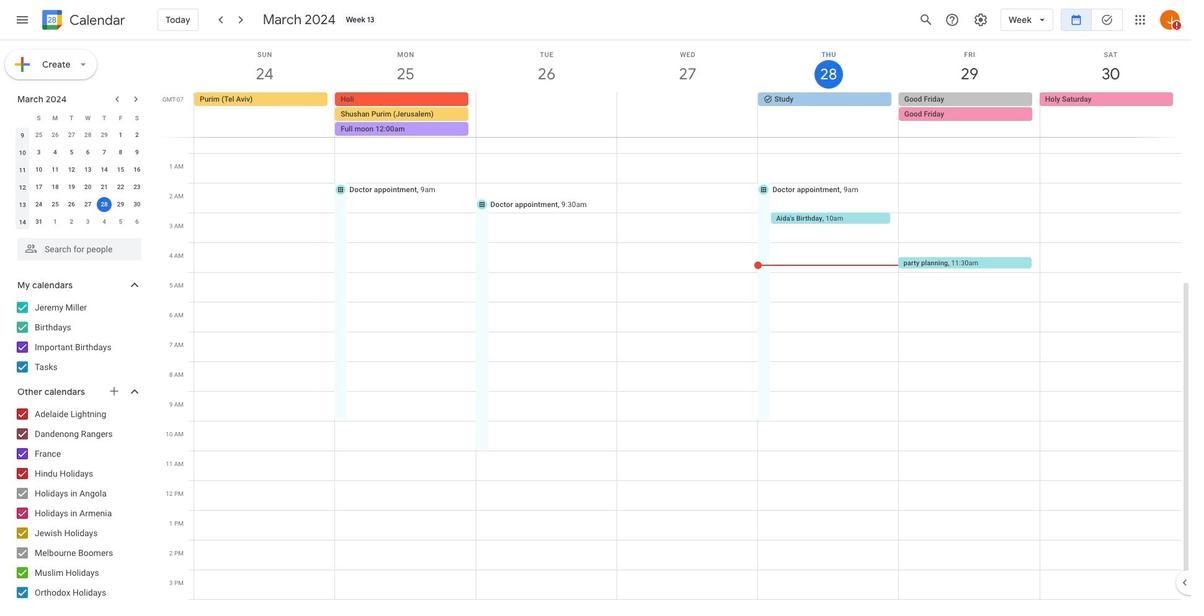 Task type: locate. For each thing, give the bounding box(es) containing it.
april 2 element
[[64, 215, 79, 230]]

7 element
[[97, 145, 112, 160]]

15 element
[[113, 163, 128, 177]]

grid
[[159, 40, 1191, 601]]

cell inside 'march 2024' grid
[[96, 196, 112, 213]]

april 6 element
[[130, 215, 144, 230]]

april 4 element
[[97, 215, 112, 230]]

row group
[[14, 127, 145, 231]]

cell
[[335, 92, 476, 137], [476, 92, 617, 137], [617, 92, 758, 137], [899, 92, 1040, 137], [96, 196, 112, 213]]

29 element
[[113, 197, 128, 212]]

column header inside 'march 2024' grid
[[14, 109, 31, 127]]

february 27 element
[[64, 128, 79, 143]]

26 element
[[64, 197, 79, 212]]

4 element
[[48, 145, 63, 160]]

23 element
[[130, 180, 144, 195]]

Search for people text field
[[25, 238, 134, 261]]

18 element
[[48, 180, 63, 195]]

21 element
[[97, 180, 112, 195]]

row
[[189, 92, 1191, 137], [14, 109, 145, 127], [14, 127, 145, 144], [14, 144, 145, 161], [14, 161, 145, 179], [14, 179, 145, 196], [14, 196, 145, 213], [14, 213, 145, 231]]

12 element
[[64, 163, 79, 177]]

april 5 element
[[113, 215, 128, 230]]

11 element
[[48, 163, 63, 177]]

add other calendars image
[[108, 385, 120, 398]]

3 element
[[31, 145, 46, 160]]

settings menu image
[[974, 12, 989, 27]]

heading
[[67, 13, 125, 28]]

main drawer image
[[15, 12, 30, 27]]

5 element
[[64, 145, 79, 160]]

february 28 element
[[80, 128, 95, 143]]

march 2024 grid
[[12, 109, 145, 231]]

8 element
[[113, 145, 128, 160]]

None search field
[[0, 233, 154, 261]]

column header
[[14, 109, 31, 127]]

my calendars list
[[2, 298, 154, 377]]

13 element
[[80, 163, 95, 177]]

19 element
[[64, 180, 79, 195]]

27 element
[[80, 197, 95, 212]]

14 element
[[97, 163, 112, 177]]

row group inside 'march 2024' grid
[[14, 127, 145, 231]]



Task type: describe. For each thing, give the bounding box(es) containing it.
2 element
[[130, 128, 144, 143]]

16 element
[[130, 163, 144, 177]]

28, today element
[[97, 197, 112, 212]]

31 element
[[31, 215, 46, 230]]

17 element
[[31, 180, 46, 195]]

february 26 element
[[48, 128, 63, 143]]

heading inside calendar element
[[67, 13, 125, 28]]

6 element
[[80, 145, 95, 160]]

april 3 element
[[80, 215, 95, 230]]

9 element
[[130, 145, 144, 160]]

22 element
[[113, 180, 128, 195]]

april 1 element
[[48, 215, 63, 230]]

february 25 element
[[31, 128, 46, 143]]

25 element
[[48, 197, 63, 212]]

24 element
[[31, 197, 46, 212]]

10 element
[[31, 163, 46, 177]]

other calendars list
[[2, 405, 154, 601]]

30 element
[[130, 197, 144, 212]]

february 29 element
[[97, 128, 112, 143]]

1 element
[[113, 128, 128, 143]]

20 element
[[80, 180, 95, 195]]

calendar element
[[40, 7, 125, 35]]



Task type: vqa. For each thing, say whether or not it's contained in the screenshot.
F
no



